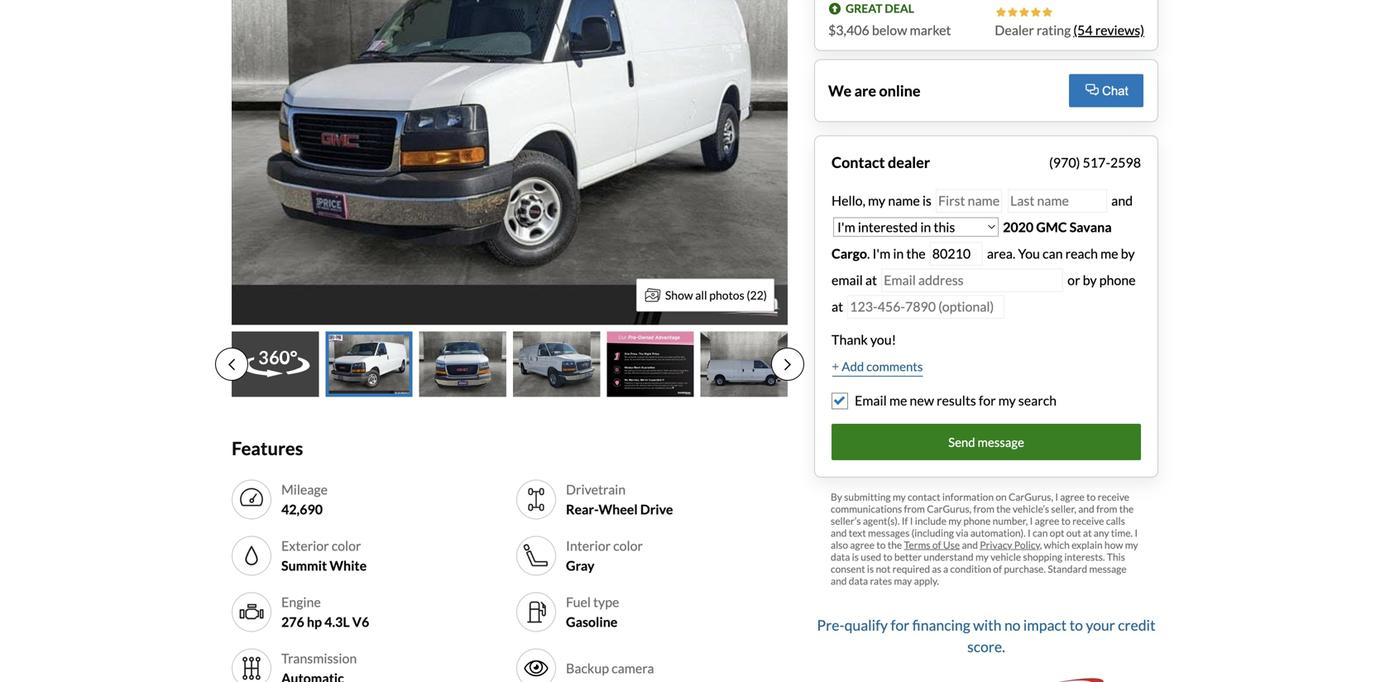 Task type: locate. For each thing, give the bounding box(es) containing it.
contact dealer
[[832, 153, 930, 172]]

reach
[[1066, 245, 1098, 262]]

1 horizontal spatial by
[[1121, 245, 1135, 262]]

from up any
[[1097, 503, 1118, 515]]

2 from from the left
[[974, 503, 995, 515]]

from up (including
[[904, 503, 925, 515]]

agree up the ,
[[1035, 515, 1060, 527]]

0 vertical spatial data
[[831, 551, 850, 563]]

2 horizontal spatial from
[[1097, 503, 1118, 515]]

by right reach
[[1121, 245, 1135, 262]]

2 vertical spatial agree
[[850, 539, 875, 551]]

1 vertical spatial agree
[[1035, 515, 1060, 527]]

and
[[1109, 192, 1133, 209], [1079, 503, 1095, 515], [831, 527, 847, 539], [962, 539, 978, 551], [831, 575, 847, 587]]

0 horizontal spatial is
[[852, 551, 859, 563]]

cargurus, up 'via'
[[927, 503, 972, 515]]

for right 'qualify'
[[891, 616, 910, 633]]

by right or
[[1083, 272, 1097, 288]]

cargurus, right on
[[1009, 491, 1054, 503]]

color down the wheel
[[613, 538, 643, 554]]

phone
[[1100, 272, 1136, 288], [964, 515, 991, 527]]

if
[[902, 515, 908, 527]]

color up white
[[332, 538, 361, 554]]

reviews)
[[1096, 22, 1145, 38]]

0 horizontal spatial for
[[891, 616, 910, 633]]

white
[[330, 557, 367, 574]]

can inside by submitting my contact information on cargurus, i agree to receive communications from cargurus, from the vehicle's seller, and from the seller's agent(s). if i include my phone number, i agree to receive calls and text messages (including via automation). i can opt out at any time. i also agree to the
[[1033, 527, 1048, 539]]

0 horizontal spatial phone
[[964, 515, 991, 527]]

great deal
[[846, 1, 915, 15]]

1 vertical spatial me
[[890, 392, 908, 408]]

show all photos (22) link
[[636, 279, 775, 312]]

tab list
[[215, 332, 805, 397]]

interior
[[566, 538, 611, 554]]

score.
[[968, 638, 1006, 655]]

view vehicle photo 1 image
[[232, 332, 319, 397]]

(including
[[912, 527, 954, 539]]

cargo
[[832, 245, 868, 262]]

0 vertical spatial agree
[[1061, 491, 1085, 503]]

1 horizontal spatial message
[[1090, 563, 1127, 575]]

1 horizontal spatial color
[[613, 538, 643, 554]]

how
[[1105, 539, 1124, 551]]

add
[[842, 359, 864, 374]]

my up if
[[893, 491, 906, 503]]

$3,406 below market
[[829, 22, 952, 38]]

1 horizontal spatial for
[[979, 392, 996, 408]]

0 vertical spatial message
[[978, 434, 1025, 449]]

of down privacy
[[994, 563, 1002, 575]]

(54 reviews) button
[[1074, 20, 1145, 40]]

0 horizontal spatial color
[[332, 538, 361, 554]]

plus image
[[833, 362, 839, 371]]

i left the ,
[[1028, 527, 1031, 539]]

i right time.
[[1135, 527, 1138, 539]]

and inside , which explain how my data is used to better understand my vehicle shopping interests. this consent is not required as a condition of purchase. standard message and data rates may apply.
[[831, 575, 847, 587]]

0 horizontal spatial agree
[[850, 539, 875, 551]]

thank you!
[[832, 332, 897, 348]]

seller's
[[831, 515, 861, 527]]

used
[[861, 551, 882, 563]]

2020
[[1003, 219, 1034, 235]]

Last name field
[[1008, 189, 1108, 213]]

v6
[[352, 614, 369, 630]]

0 horizontal spatial cargurus,
[[927, 503, 972, 515]]

impact
[[1024, 616, 1067, 633]]

standard
[[1048, 563, 1088, 575]]

1 horizontal spatial agree
[[1035, 515, 1060, 527]]

2 horizontal spatial is
[[923, 192, 932, 209]]

data left 'rates'
[[849, 575, 868, 587]]

gasoline
[[566, 614, 618, 630]]

use
[[944, 539, 960, 551]]

color for exterior color
[[332, 538, 361, 554]]

backup
[[566, 660, 609, 676]]

mileage
[[281, 481, 328, 497]]

data down text
[[831, 551, 850, 563]]

view vehicle photo 5 image
[[607, 332, 694, 397]]

is left not
[[867, 563, 874, 575]]

phone up the terms of use and privacy policy
[[964, 515, 991, 527]]

drivetrain rear-wheel drive
[[566, 481, 673, 517]]

276
[[281, 614, 304, 630]]

of
[[933, 539, 942, 551], [994, 563, 1002, 575]]

1 vertical spatial phone
[[964, 515, 991, 527]]

1 vertical spatial can
[[1033, 527, 1048, 539]]

3 from from the left
[[1097, 503, 1118, 515]]

to left "your"
[[1070, 616, 1083, 633]]

my right how
[[1126, 539, 1139, 551]]

opt
[[1050, 527, 1065, 539]]

is left 'used'
[[852, 551, 859, 563]]

1 vertical spatial message
[[1090, 563, 1127, 575]]

at inside by submitting my contact information on cargurus, i agree to receive communications from cargurus, from the vehicle's seller, and from the seller's agent(s). if i include my phone number, i agree to receive calls and text messages (including via automation). i can opt out at any time. i also agree to the
[[1083, 527, 1092, 539]]

send
[[949, 434, 976, 449]]

receive up explain
[[1073, 515, 1105, 527]]

my right include
[[949, 515, 962, 527]]

engine 276 hp 4.3l v6
[[281, 594, 369, 630]]

area. you can reach me by email at
[[832, 245, 1135, 288]]

for right "results"
[[979, 392, 996, 408]]

time.
[[1112, 527, 1133, 539]]

receive up calls
[[1098, 491, 1130, 503]]

agree
[[1061, 491, 1085, 503], [1035, 515, 1060, 527], [850, 539, 875, 551]]

phone inside by submitting my contact information on cargurus, i agree to receive communications from cargurus, from the vehicle's seller, and from the seller's agent(s). if i include my phone number, i agree to receive calls and text messages (including via automation). i can opt out at any time. i also agree to the
[[964, 515, 991, 527]]

at right email
[[866, 272, 877, 288]]

mileage image
[[238, 486, 265, 513]]

0 horizontal spatial from
[[904, 503, 925, 515]]

of left use
[[933, 539, 942, 551]]

can
[[1043, 245, 1063, 262], [1033, 527, 1048, 539]]

results
[[937, 392, 977, 408]]

hp
[[307, 614, 322, 630]]

search
[[1019, 392, 1057, 408]]

include
[[915, 515, 947, 527]]

to down 'agent(s).'
[[877, 539, 886, 551]]

1 vertical spatial at
[[832, 298, 844, 315]]

view vehicle photo 2 image
[[326, 332, 413, 397]]

contact
[[908, 491, 941, 503]]

agree up out
[[1061, 491, 1085, 503]]

0 vertical spatial for
[[979, 392, 996, 408]]

name
[[888, 192, 920, 209]]

view vehicle photo 3 image
[[419, 332, 507, 397]]

2 horizontal spatial agree
[[1061, 491, 1085, 503]]

communications
[[831, 503, 902, 515]]

me inside area. you can reach me by email at
[[1101, 245, 1119, 262]]

type
[[594, 594, 620, 610]]

photos
[[710, 288, 745, 302]]

1 horizontal spatial cargurus,
[[1009, 491, 1054, 503]]

add comments button
[[832, 356, 924, 377]]

agree right also
[[850, 539, 875, 551]]

0 vertical spatial can
[[1043, 245, 1063, 262]]

you!
[[871, 332, 897, 348]]

0 horizontal spatial at
[[832, 298, 844, 315]]

can left opt
[[1033, 527, 1048, 539]]

4.3l
[[325, 614, 350, 630]]

as
[[932, 563, 942, 575]]

my
[[868, 192, 886, 209], [999, 392, 1016, 408], [893, 491, 906, 503], [949, 515, 962, 527], [1126, 539, 1139, 551], [976, 551, 989, 563]]

is right the name at the top of the page
[[923, 192, 932, 209]]

0 vertical spatial me
[[1101, 245, 1119, 262]]

0 horizontal spatial by
[[1083, 272, 1097, 288]]

1 horizontal spatial at
[[866, 272, 877, 288]]

(970)
[[1050, 154, 1081, 171]]

0 horizontal spatial me
[[890, 392, 908, 408]]

(54
[[1074, 22, 1093, 38]]

(22)
[[747, 288, 767, 302]]

1 horizontal spatial from
[[974, 503, 995, 515]]

me left new
[[890, 392, 908, 408]]

1 horizontal spatial phone
[[1100, 272, 1136, 288]]

2 horizontal spatial at
[[1083, 527, 1092, 539]]

42,690
[[281, 501, 323, 517]]

1 vertical spatial of
[[994, 563, 1002, 575]]

me right reach
[[1101, 245, 1119, 262]]

seller,
[[1052, 503, 1077, 515]]

for
[[979, 392, 996, 408], [891, 616, 910, 633]]

area.
[[987, 245, 1016, 262]]

color inside interior color gray
[[613, 538, 643, 554]]

receive
[[1098, 491, 1130, 503], [1073, 515, 1105, 527]]

Email address email field
[[882, 269, 1064, 292]]

2 vertical spatial at
[[1083, 527, 1092, 539]]

and down also
[[831, 575, 847, 587]]

drivetrain
[[566, 481, 626, 497]]

0 vertical spatial at
[[866, 272, 877, 288]]

message
[[978, 434, 1025, 449], [1090, 563, 1127, 575]]

from
[[904, 503, 925, 515], [974, 503, 995, 515], [1097, 503, 1118, 515]]

can right you at right
[[1043, 245, 1063, 262]]

517-
[[1083, 154, 1111, 171]]

mileage 42,690
[[281, 481, 328, 517]]

any
[[1094, 527, 1110, 539]]

0 vertical spatial by
[[1121, 245, 1135, 262]]

message right send
[[978, 434, 1025, 449]]

engine image
[[238, 599, 265, 625]]

1 vertical spatial by
[[1083, 272, 1097, 288]]

1 horizontal spatial of
[[994, 563, 1002, 575]]

comments
[[867, 359, 923, 374]]

from left on
[[974, 503, 995, 515]]

color inside exterior color summit white
[[332, 538, 361, 554]]

at inside or by phone at
[[832, 298, 844, 315]]

1 vertical spatial for
[[891, 616, 910, 633]]

fuel type gasoline
[[566, 594, 620, 630]]

new
[[910, 392, 935, 408]]

deal
[[885, 1, 915, 15]]

is
[[923, 192, 932, 209], [852, 551, 859, 563], [867, 563, 874, 575]]

phone right or
[[1100, 272, 1136, 288]]

fuel type image
[[523, 599, 550, 625]]

1 horizontal spatial me
[[1101, 245, 1119, 262]]

0 vertical spatial phone
[[1100, 272, 1136, 288]]

message down how
[[1090, 563, 1127, 575]]

the left terms
[[888, 539, 902, 551]]

at right out
[[1083, 527, 1092, 539]]

2 color from the left
[[613, 538, 643, 554]]

0 horizontal spatial message
[[978, 434, 1025, 449]]

i right vehicle's
[[1056, 491, 1059, 503]]

1 color from the left
[[332, 538, 361, 554]]

contact
[[832, 153, 885, 172]]

at down email
[[832, 298, 844, 315]]

Zip code field
[[930, 242, 983, 266]]

to right 'used'
[[884, 551, 893, 563]]

0 vertical spatial of
[[933, 539, 942, 551]]

interior color image
[[523, 543, 550, 569]]



Task type: vqa. For each thing, say whether or not it's contained in the screenshot.
comments
yes



Task type: describe. For each thing, give the bounding box(es) containing it.
by
[[831, 491, 843, 503]]

prev page image
[[228, 358, 235, 371]]

privacy
[[980, 539, 1013, 551]]

rear-
[[566, 501, 599, 517]]

interests.
[[1065, 551, 1105, 563]]

apply.
[[914, 575, 939, 587]]

my left the name at the top of the page
[[868, 192, 886, 209]]

send message
[[949, 434, 1025, 449]]

0 horizontal spatial of
[[933, 539, 942, 551]]

on
[[996, 491, 1007, 503]]

drivetrain image
[[523, 486, 550, 513]]

chat image
[[1086, 84, 1099, 96]]

the right in
[[907, 245, 926, 262]]

terms of use link
[[904, 539, 960, 551]]

with
[[974, 616, 1002, 633]]

1 horizontal spatial is
[[867, 563, 874, 575]]

consent
[[831, 563, 865, 575]]

financing
[[913, 616, 971, 633]]

messages
[[868, 527, 910, 539]]

wheel
[[599, 501, 638, 517]]

message inside the send message button
[[978, 434, 1025, 449]]

transmission
[[281, 650, 357, 666]]

i right if
[[910, 515, 913, 527]]

vehicle full photo image
[[232, 0, 788, 325]]

email
[[855, 392, 887, 408]]

of inside , which explain how my data is used to better understand my vehicle shopping interests. this consent is not required as a condition of purchase. standard message and data rates may apply.
[[994, 563, 1002, 575]]

no
[[1005, 616, 1021, 633]]

transmission image
[[238, 655, 265, 682]]

show all photos (22)
[[665, 288, 767, 302]]

gmc
[[1037, 219, 1067, 235]]

and down 2598
[[1109, 192, 1133, 209]]

number,
[[993, 515, 1028, 527]]

i right number,
[[1030, 515, 1033, 527]]

, which explain how my data is used to better understand my vehicle shopping interests. this consent is not required as a condition of purchase. standard message and data rates may apply.
[[831, 539, 1139, 587]]

below
[[872, 22, 908, 38]]

1 vertical spatial receive
[[1073, 515, 1105, 527]]

,
[[1040, 539, 1042, 551]]

view vehicle photo 6 image
[[701, 332, 788, 397]]

can inside area. you can reach me by email at
[[1043, 245, 1063, 262]]

view vehicle photo 4 image
[[513, 332, 600, 397]]

1 from from the left
[[904, 503, 925, 515]]

this
[[1107, 551, 1126, 563]]

the up automation).
[[997, 503, 1011, 515]]

for inside pre-qualify for financing with no impact to your credit score.
[[891, 616, 910, 633]]

also
[[831, 539, 848, 551]]

submitting
[[844, 491, 891, 503]]

terms of use and privacy policy
[[904, 539, 1040, 551]]

1 vertical spatial data
[[849, 575, 868, 587]]

(970) 517-2598
[[1050, 154, 1141, 171]]

message inside , which explain how my data is used to better understand my vehicle shopping interests. this consent is not required as a condition of purchase. standard message and data rates may apply.
[[1090, 563, 1127, 575]]

. i'm in the
[[868, 245, 929, 262]]

at inside area. you can reach me by email at
[[866, 272, 877, 288]]

chat
[[1103, 84, 1129, 98]]

shopping
[[1023, 551, 1063, 563]]

email
[[832, 272, 863, 288]]

are
[[855, 82, 877, 100]]

my left vehicle
[[976, 551, 989, 563]]

by inside or by phone at
[[1083, 272, 1097, 288]]

we are online
[[829, 82, 921, 100]]

great
[[846, 1, 883, 15]]

to inside pre-qualify for financing with no impact to your credit score.
[[1070, 616, 1083, 633]]

via
[[956, 527, 969, 539]]

we
[[829, 82, 852, 100]]

chat button
[[1069, 74, 1144, 107]]

agent(s).
[[863, 515, 900, 527]]

pre-
[[817, 616, 845, 633]]

vehicle
[[991, 551, 1021, 563]]

dealer
[[888, 153, 930, 172]]

exterior color image
[[238, 543, 265, 569]]

the up time.
[[1120, 503, 1134, 515]]

all
[[696, 288, 707, 302]]

may
[[894, 575, 912, 587]]

phone inside or by phone at
[[1100, 272, 1136, 288]]

terms
[[904, 539, 931, 551]]

blind spot monitoring image
[[523, 655, 550, 682]]

condition
[[951, 563, 992, 575]]

market
[[910, 22, 952, 38]]

in
[[893, 245, 904, 262]]

to right seller,
[[1087, 491, 1096, 503]]

or by phone at
[[832, 272, 1136, 315]]

out
[[1067, 527, 1082, 539]]

and left text
[[831, 527, 847, 539]]

by inside area. you can reach me by email at
[[1121, 245, 1135, 262]]

2598
[[1111, 154, 1141, 171]]

to inside , which explain how my data is used to better understand my vehicle shopping interests. this consent is not required as a condition of purchase. standard message and data rates may apply.
[[884, 551, 893, 563]]

by submitting my contact information on cargurus, i agree to receive communications from cargurus, from the vehicle's seller, and from the seller's agent(s). if i include my phone number, i agree to receive calls and text messages (including via automation). i can opt out at any time. i also agree to the
[[831, 491, 1138, 551]]

explain
[[1072, 539, 1103, 551]]

and right seller,
[[1079, 503, 1095, 515]]

exterior color summit white
[[281, 538, 367, 574]]

0 vertical spatial receive
[[1098, 491, 1130, 503]]

required
[[893, 563, 930, 575]]

better
[[895, 551, 922, 563]]

a
[[944, 563, 949, 575]]

next page image
[[785, 358, 791, 371]]

summit
[[281, 557, 327, 574]]

Phone (optional) telephone field
[[848, 295, 1005, 319]]

online
[[879, 82, 921, 100]]

hello, my name is
[[832, 192, 934, 209]]

thank
[[832, 332, 868, 348]]

not
[[876, 563, 891, 575]]

you
[[1018, 245, 1040, 262]]

gray
[[566, 557, 595, 574]]

savana
[[1070, 219, 1112, 235]]

my left search
[[999, 392, 1016, 408]]

purchase.
[[1004, 563, 1046, 575]]

dealer
[[995, 22, 1035, 38]]

qualify
[[845, 616, 888, 633]]

and right use
[[962, 539, 978, 551]]

to up which
[[1062, 515, 1071, 527]]

i'm
[[873, 245, 891, 262]]

First name field
[[936, 189, 1002, 213]]

features
[[232, 437, 303, 459]]

pre-qualify for financing with no impact to your credit score. button
[[815, 607, 1159, 682]]

color for interior color
[[613, 538, 643, 554]]



